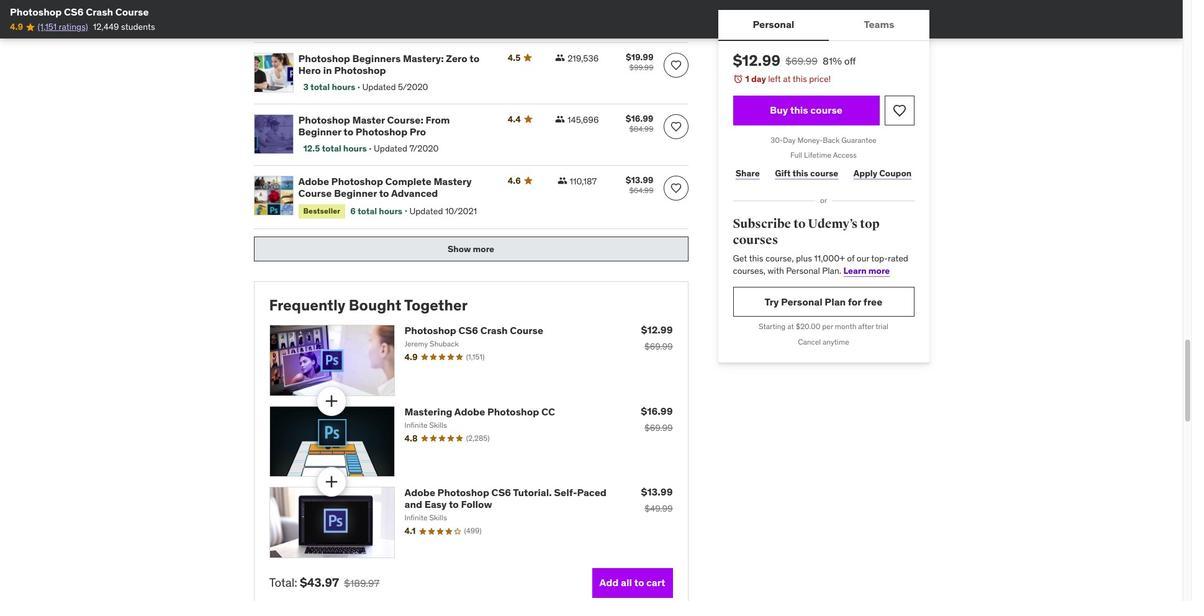 Task type: vqa. For each thing, say whether or not it's contained in the screenshot.
the bottom Beginner
yes



Task type: locate. For each thing, give the bounding box(es) containing it.
per
[[823, 322, 834, 331]]

adobe photoshop cs6 tutorial. self-paced and easy to follow infinite skills
[[405, 487, 607, 523]]

course up back
[[811, 104, 843, 116]]

photoshop
[[10, 6, 62, 18], [299, 52, 350, 65], [334, 64, 386, 77], [299, 114, 350, 126], [356, 126, 408, 138], [332, 175, 383, 188], [405, 324, 457, 337], [488, 405, 540, 418], [438, 487, 490, 499]]

tab list
[[719, 10, 930, 41]]

$69.99 inside '$12.99 $69.99'
[[645, 341, 673, 352]]

adobe up (2,285)
[[455, 405, 485, 418]]

hours for photoshop
[[343, 143, 367, 154]]

total: $43.97 $189.97
[[269, 575, 380, 590]]

2 horizontal spatial adobe
[[455, 405, 485, 418]]

advanced
[[391, 187, 438, 200]]

day
[[752, 73, 767, 85]]

for
[[849, 296, 862, 308]]

1 course from the top
[[811, 104, 843, 116]]

cs6 left "tutorial."
[[492, 487, 511, 499]]

hours
[[332, 82, 356, 93], [343, 143, 367, 154], [379, 205, 403, 217]]

1 horizontal spatial $12.99
[[733, 51, 781, 70]]

1 infinite from the top
[[405, 421, 428, 430]]

0 vertical spatial cs6
[[64, 6, 84, 18]]

hours down photoshop master course: from beginner to photoshop pro
[[343, 143, 367, 154]]

cs6 for photoshop cs6 crash course
[[64, 6, 84, 18]]

4.9 left (1,151
[[10, 21, 23, 33]]

2 horizontal spatial course
[[510, 324, 544, 337]]

this up courses,
[[750, 253, 764, 264]]

buy
[[770, 104, 789, 116]]

courses
[[733, 232, 779, 248]]

2 vertical spatial total
[[358, 205, 377, 217]]

xsmall image left 219,536 on the top
[[556, 53, 566, 63]]

course inside photoshop cs6 crash course jeremy shuback
[[510, 324, 544, 337]]

this inside get this course, plus 11,000+ of our top-rated courses, with personal plan.
[[750, 253, 764, 264]]

this right buy
[[791, 104, 809, 116]]

(499)
[[465, 526, 482, 536]]

7/2020
[[410, 143, 439, 154]]

more inside button
[[473, 243, 495, 255]]

hours for in
[[332, 82, 356, 93]]

skills down 'mastering'
[[430, 421, 447, 430]]

cs6 inside adobe photoshop cs6 tutorial. self-paced and easy to follow infinite skills
[[492, 487, 511, 499]]

more for learn more
[[869, 265, 891, 276]]

1 horizontal spatial cs6
[[459, 324, 478, 337]]

full
[[791, 151, 803, 160]]

mastery:
[[403, 52, 444, 65]]

photoshop up updated 7/2020
[[356, 126, 408, 138]]

photoshop left cc
[[488, 405, 540, 418]]

to right easy
[[449, 498, 459, 511]]

1 horizontal spatial adobe
[[405, 487, 436, 499]]

0 vertical spatial infinite
[[405, 421, 428, 430]]

0 vertical spatial $12.99
[[733, 51, 781, 70]]

2 vertical spatial personal
[[782, 296, 823, 308]]

0 vertical spatial adobe
[[299, 175, 329, 188]]

adobe up 4.1
[[405, 487, 436, 499]]

1 vertical spatial beginner
[[334, 187, 377, 200]]

photoshop up 6
[[332, 175, 383, 188]]

alarm image
[[733, 74, 743, 84]]

1 vertical spatial $13.99
[[642, 486, 673, 498]]

beginner up 6
[[334, 187, 377, 200]]

personal up $12.99 $69.99 81% off
[[753, 18, 795, 31]]

this right gift
[[793, 168, 809, 179]]

0 vertical spatial course
[[811, 104, 843, 116]]

1 horizontal spatial 4.9
[[405, 352, 418, 363]]

2 skills from the top
[[430, 514, 447, 523]]

to up 6 total hours
[[379, 187, 389, 200]]

cs6 up ratings)
[[64, 6, 84, 18]]

$69.99 inside $16.99 $69.99
[[645, 422, 673, 433]]

crash inside photoshop cs6 crash course jeremy shuback
[[481, 324, 508, 337]]

photoshop inside adobe photoshop cs6 tutorial. self-paced and easy to follow infinite skills
[[438, 487, 490, 499]]

plan
[[825, 296, 846, 308]]

starting
[[759, 322, 786, 331]]

0 horizontal spatial 4.9
[[10, 21, 23, 33]]

1 vertical spatial skills
[[430, 514, 447, 523]]

tab list containing personal
[[719, 10, 930, 41]]

0 vertical spatial beginner
[[299, 126, 342, 138]]

0 vertical spatial $69.99
[[786, 55, 818, 67]]

4.1
[[405, 526, 416, 537]]

infinite
[[405, 421, 428, 430], [405, 514, 428, 523]]

learn more link
[[844, 265, 891, 276]]

wishlist image for mastery
[[670, 182, 683, 194]]

1 horizontal spatial course
[[299, 187, 332, 200]]

0 vertical spatial total
[[311, 82, 330, 93]]

show more button
[[254, 237, 689, 262]]

$69.99 for $16.99 $69.99
[[645, 422, 673, 433]]

wishlist image right the $84.99
[[670, 121, 683, 133]]

11,000+
[[815, 253, 846, 264]]

4.9 down jeremy at the bottom left of the page
[[405, 352, 418, 363]]

1 vertical spatial $16.99
[[641, 405, 673, 417]]

$12.99 $69.99 81% off
[[733, 51, 857, 70]]

total right 3
[[311, 82, 330, 93]]

photoshop master course: from beginner to photoshop pro link
[[299, 114, 493, 138]]

total right 6
[[358, 205, 377, 217]]

1 vertical spatial 4.9
[[405, 352, 418, 363]]

cs6 up the '(1,151)'
[[459, 324, 478, 337]]

1 vertical spatial updated
[[374, 143, 408, 154]]

photoshop up (1,151
[[10, 6, 62, 18]]

more right 'show'
[[473, 243, 495, 255]]

to left udemy's
[[794, 216, 806, 232]]

$13.99 for $13.99 $64.99
[[626, 175, 654, 186]]

of
[[848, 253, 855, 264]]

xsmall image left 145,696
[[556, 114, 565, 124]]

$12.99 for $12.99 $69.99
[[642, 324, 673, 336]]

1 vertical spatial $12.99
[[642, 324, 673, 336]]

0 vertical spatial $13.99
[[626, 175, 654, 186]]

0 vertical spatial $16.99
[[626, 113, 654, 124]]

0 horizontal spatial adobe
[[299, 175, 329, 188]]

0 vertical spatial updated
[[363, 82, 396, 93]]

$49.99
[[645, 503, 673, 515]]

1 vertical spatial $69.99
[[645, 341, 673, 352]]

personal inside try personal plan for free link
[[782, 296, 823, 308]]

skills down easy
[[430, 514, 447, 523]]

course inside button
[[811, 104, 843, 116]]

cs6 for photoshop cs6 crash course jeremy shuback
[[459, 324, 478, 337]]

to up the 12.5 total hours
[[344, 126, 354, 138]]

0 horizontal spatial $12.99
[[642, 324, 673, 336]]

total
[[311, 82, 330, 93], [322, 143, 342, 154], [358, 205, 377, 217]]

hours down adobe photoshop complete mastery course beginner to advanced link
[[379, 205, 403, 217]]

in
[[323, 64, 332, 77]]

adobe inside adobe photoshop cs6 tutorial. self-paced and easy to follow infinite skills
[[405, 487, 436, 499]]

crash up 12,449
[[86, 6, 113, 18]]

beginner up 12.5
[[299, 126, 342, 138]]

1 vertical spatial crash
[[481, 324, 508, 337]]

mastering
[[405, 405, 453, 418]]

wishlist image
[[670, 59, 683, 71], [893, 103, 907, 118]]

wishlist image
[[670, 121, 683, 133], [670, 182, 683, 194]]

1 wishlist image from the top
[[670, 121, 683, 133]]

photoshop up shuback
[[405, 324, 457, 337]]

at inside starting at $20.00 per month after trial cancel anytime
[[788, 322, 795, 331]]

1 horizontal spatial more
[[869, 265, 891, 276]]

adobe inside mastering adobe photoshop cc infinite skills
[[455, 405, 485, 418]]

0 vertical spatial hours
[[332, 82, 356, 93]]

1 vertical spatial xsmall image
[[556, 114, 565, 124]]

1 vertical spatial wishlist image
[[670, 182, 683, 194]]

this down $12.99 $69.99 81% off
[[793, 73, 808, 85]]

0 vertical spatial personal
[[753, 18, 795, 31]]

xsmall image left 110,187
[[558, 176, 568, 186]]

course down "lifetime"
[[811, 168, 839, 179]]

more down top-
[[869, 265, 891, 276]]

to right zero
[[470, 52, 480, 65]]

this
[[793, 73, 808, 85], [791, 104, 809, 116], [793, 168, 809, 179], [750, 253, 764, 264]]

0 horizontal spatial wishlist image
[[670, 59, 683, 71]]

$16.99 for $16.99 $84.99
[[626, 113, 654, 124]]

adobe
[[299, 175, 329, 188], [455, 405, 485, 418], [405, 487, 436, 499]]

photoshop up 3 total hours
[[299, 52, 350, 65]]

personal up $20.00
[[782, 296, 823, 308]]

81%
[[823, 55, 842, 67]]

1 vertical spatial adobe
[[455, 405, 485, 418]]

jeremy
[[405, 339, 428, 349]]

master
[[353, 114, 385, 126]]

beginner
[[299, 126, 342, 138], [334, 187, 377, 200]]

0 vertical spatial more
[[473, 243, 495, 255]]

course
[[811, 104, 843, 116], [811, 168, 839, 179]]

photoshop up (499)
[[438, 487, 490, 499]]

more for show more
[[473, 243, 495, 255]]

infinite up 4.8
[[405, 421, 428, 430]]

0 vertical spatial crash
[[86, 6, 113, 18]]

0 vertical spatial course
[[115, 6, 149, 18]]

1 vertical spatial more
[[869, 265, 891, 276]]

1 vertical spatial wishlist image
[[893, 103, 907, 118]]

to right all
[[635, 577, 645, 589]]

subscribe
[[733, 216, 792, 232]]

2 wishlist image from the top
[[670, 182, 683, 194]]

and
[[405, 498, 423, 511]]

course inside the adobe photoshop complete mastery course beginner to advanced
[[299, 187, 332, 200]]

0 horizontal spatial course
[[115, 6, 149, 18]]

2 horizontal spatial cs6
[[492, 487, 511, 499]]

4.9 for (1,151)
[[405, 352, 418, 363]]

0 vertical spatial skills
[[430, 421, 447, 430]]

2 vertical spatial cs6
[[492, 487, 511, 499]]

students
[[121, 21, 155, 33]]

$13.99 up $49.99
[[642, 486, 673, 498]]

show more
[[448, 243, 495, 255]]

wishlist image right $64.99
[[670, 182, 683, 194]]

$13.99
[[626, 175, 654, 186], [642, 486, 673, 498]]

personal down plus
[[787, 265, 821, 276]]

3
[[304, 82, 309, 93]]

(1,151)
[[466, 352, 485, 362]]

0 vertical spatial xsmall image
[[556, 53, 566, 63]]

0 horizontal spatial more
[[473, 243, 495, 255]]

1 vertical spatial at
[[788, 322, 795, 331]]

1 vertical spatial personal
[[787, 265, 821, 276]]

$13.99 $49.99
[[642, 486, 673, 515]]

updated for photoshop
[[363, 82, 396, 93]]

cs6 inside photoshop cs6 crash course jeremy shuback
[[459, 324, 478, 337]]

adobe for adobe photoshop cs6 tutorial. self-paced and easy to follow infinite skills
[[405, 487, 436, 499]]

all
[[621, 577, 633, 589]]

easy
[[425, 498, 447, 511]]

adobe up the bestseller
[[299, 175, 329, 188]]

0 vertical spatial 4.9
[[10, 21, 23, 33]]

0 horizontal spatial crash
[[86, 6, 113, 18]]

crash up the '(1,151)'
[[481, 324, 508, 337]]

2 vertical spatial adobe
[[405, 487, 436, 499]]

updated down photoshop beginners mastery: zero to hero in photoshop
[[363, 82, 396, 93]]

1 vertical spatial hours
[[343, 143, 367, 154]]

get
[[733, 253, 748, 264]]

adobe photoshop complete mastery course beginner to advanced
[[299, 175, 472, 200]]

0 horizontal spatial cs6
[[64, 6, 84, 18]]

total right 12.5
[[322, 143, 342, 154]]

updated down advanced
[[410, 205, 443, 217]]

free
[[864, 296, 883, 308]]

hours down in
[[332, 82, 356, 93]]

1 vertical spatial course
[[299, 187, 332, 200]]

2 course from the top
[[811, 168, 839, 179]]

2 vertical spatial $69.99
[[645, 422, 673, 433]]

1 vertical spatial cs6
[[459, 324, 478, 337]]

month
[[836, 322, 857, 331]]

2 vertical spatial xsmall image
[[558, 176, 568, 186]]

$64.99
[[630, 186, 654, 195]]

adobe inside the adobe photoshop complete mastery course beginner to advanced
[[299, 175, 329, 188]]

to
[[470, 52, 480, 65], [344, 126, 354, 138], [379, 187, 389, 200], [794, 216, 806, 232], [449, 498, 459, 511], [635, 577, 645, 589]]

at right left on the top right of the page
[[784, 73, 791, 85]]

infinite down and
[[405, 514, 428, 523]]

zero
[[446, 52, 468, 65]]

xsmall image
[[556, 53, 566, 63], [556, 114, 565, 124], [558, 176, 568, 186]]

30-
[[771, 135, 784, 145]]

to inside adobe photoshop cs6 tutorial. self-paced and easy to follow infinite skills
[[449, 498, 459, 511]]

1 skills from the top
[[430, 421, 447, 430]]

$16.99
[[626, 113, 654, 124], [641, 405, 673, 417]]

plus
[[796, 253, 813, 264]]

1 horizontal spatial crash
[[481, 324, 508, 337]]

mastering adobe photoshop cc link
[[405, 405, 556, 418]]

xsmall image for photoshop master course: from beginner to photoshop pro
[[556, 114, 565, 124]]

$16.99 for $16.99 $69.99
[[641, 405, 673, 417]]

1 vertical spatial total
[[322, 143, 342, 154]]

updated down photoshop master course: from beginner to photoshop pro link
[[374, 143, 408, 154]]

updated
[[363, 82, 396, 93], [374, 143, 408, 154], [410, 205, 443, 217]]

at left $20.00
[[788, 322, 795, 331]]

adobe for adobe photoshop complete mastery course beginner to advanced
[[299, 175, 329, 188]]

day
[[784, 135, 796, 145]]

share button
[[733, 161, 763, 186]]

$84.99
[[630, 124, 654, 134]]

course for buy this course
[[811, 104, 843, 116]]

photoshop inside the adobe photoshop complete mastery course beginner to advanced
[[332, 175, 383, 188]]

2 infinite from the top
[[405, 514, 428, 523]]

this inside button
[[791, 104, 809, 116]]

$69.99 inside $12.99 $69.99 81% off
[[786, 55, 818, 67]]

xsmall image for adobe photoshop complete mastery course beginner to advanced
[[558, 176, 568, 186]]

bestseller
[[304, 206, 341, 216]]

1 vertical spatial course
[[811, 168, 839, 179]]

$13.99 down the $84.99
[[626, 175, 654, 186]]

try personal plan for free link
[[733, 287, 915, 317]]

crash for photoshop cs6 crash course
[[86, 6, 113, 18]]

5/2020
[[398, 82, 428, 93]]

4.9
[[10, 21, 23, 33], [405, 352, 418, 363]]

2 vertical spatial course
[[510, 324, 544, 337]]

gift this course link
[[773, 161, 842, 186]]

photoshop master course: from beginner to photoshop pro
[[299, 114, 450, 138]]

buy this course
[[770, 104, 843, 116]]

0 vertical spatial wishlist image
[[670, 121, 683, 133]]

4.6
[[508, 175, 521, 186]]

1 vertical spatial infinite
[[405, 514, 428, 523]]

infinite inside mastering adobe photoshop cc infinite skills
[[405, 421, 428, 430]]



Task type: describe. For each thing, give the bounding box(es) containing it.
photoshop right in
[[334, 64, 386, 77]]

rated
[[889, 253, 909, 264]]

money-
[[798, 135, 823, 145]]

course for gift this course
[[811, 168, 839, 179]]

adobe photoshop complete mastery course beginner to advanced link
[[299, 175, 493, 200]]

our
[[857, 253, 870, 264]]

price!
[[810, 73, 832, 85]]

starting at $20.00 per month after trial cancel anytime
[[759, 322, 889, 347]]

after
[[859, 322, 875, 331]]

beginner inside photoshop master course: from beginner to photoshop pro
[[299, 126, 342, 138]]

1
[[746, 73, 750, 85]]

$20.00
[[796, 322, 821, 331]]

skills inside mastering adobe photoshop cc infinite skills
[[430, 421, 447, 430]]

course:
[[387, 114, 424, 126]]

course for photoshop cs6 crash course jeremy shuback
[[510, 324, 544, 337]]

ratings)
[[59, 21, 88, 33]]

$19.99
[[626, 52, 654, 63]]

beginner inside the adobe photoshop complete mastery course beginner to advanced
[[334, 187, 377, 200]]

xsmall image for photoshop beginners mastery: zero to hero in photoshop
[[556, 53, 566, 63]]

udemy's
[[809, 216, 858, 232]]

photoshop cs6 crash course jeremy shuback
[[405, 324, 544, 349]]

updated for pro
[[374, 143, 408, 154]]

add all to cart
[[600, 577, 666, 589]]

$16.99 $84.99
[[626, 113, 654, 134]]

4.5
[[508, 52, 521, 63]]

photoshop beginners mastery: zero to hero in photoshop link
[[299, 52, 493, 77]]

self-
[[554, 487, 578, 499]]

top-
[[872, 253, 889, 264]]

complete
[[386, 175, 432, 188]]

wishlist image for from
[[670, 121, 683, 133]]

adobe photoshop cs6 tutorial. self-paced and easy to follow link
[[405, 487, 607, 511]]

to inside photoshop beginners mastery: zero to hero in photoshop
[[470, 52, 480, 65]]

back
[[823, 135, 840, 145]]

off
[[845, 55, 857, 67]]

frequently
[[269, 296, 346, 315]]

this for buy
[[791, 104, 809, 116]]

updated 7/2020
[[374, 143, 439, 154]]

tutorial.
[[513, 487, 552, 499]]

to inside the adobe photoshop complete mastery course beginner to advanced
[[379, 187, 389, 200]]

12,449 students
[[93, 21, 155, 33]]

$189.97
[[344, 577, 380, 589]]

left
[[769, 73, 782, 85]]

personal inside get this course, plus 11,000+ of our top-rated courses, with personal plan.
[[787, 265, 821, 276]]

4.9 for (1,151 ratings)
[[10, 21, 23, 33]]

together
[[404, 296, 468, 315]]

this for get
[[750, 253, 764, 264]]

teams
[[865, 18, 895, 31]]

2 vertical spatial hours
[[379, 205, 403, 217]]

from
[[426, 114, 450, 126]]

$16.99 $69.99
[[641, 405, 673, 433]]

add
[[600, 577, 619, 589]]

1 horizontal spatial wishlist image
[[893, 103, 907, 118]]

trial
[[876, 322, 889, 331]]

$69.99 for $12.99 $69.99
[[645, 341, 673, 352]]

buy this course button
[[733, 95, 880, 125]]

cancel
[[799, 338, 821, 347]]

3 total hours
[[304, 82, 356, 93]]

learn
[[844, 265, 867, 276]]

pro
[[410, 126, 426, 138]]

to inside photoshop master course: from beginner to photoshop pro
[[344, 126, 354, 138]]

0 vertical spatial wishlist image
[[670, 59, 683, 71]]

apply
[[854, 168, 878, 179]]

total for hero
[[311, 82, 330, 93]]

share
[[736, 168, 760, 179]]

coupon
[[880, 168, 912, 179]]

499 reviews element
[[465, 526, 482, 537]]

$12.99 for $12.99 $69.99 81% off
[[733, 51, 781, 70]]

guarantee
[[842, 135, 877, 145]]

personal inside personal 'button'
[[753, 18, 795, 31]]

crash for photoshop cs6 crash course jeremy shuback
[[481, 324, 508, 337]]

total for to
[[322, 143, 342, 154]]

lifetime
[[805, 151, 832, 160]]

apply coupon button
[[852, 161, 915, 186]]

110,187
[[570, 176, 597, 187]]

infinite inside adobe photoshop cs6 tutorial. self-paced and easy to follow infinite skills
[[405, 514, 428, 523]]

219,536
[[568, 53, 599, 64]]

teams button
[[830, 10, 930, 40]]

skills inside adobe photoshop cs6 tutorial. self-paced and easy to follow infinite skills
[[430, 514, 447, 523]]

total:
[[269, 576, 298, 590]]

30-day money-back guarantee full lifetime access
[[771, 135, 877, 160]]

12.5 total hours
[[304, 143, 367, 154]]

or
[[821, 196, 828, 205]]

photoshop up the 12.5 total hours
[[299, 114, 350, 126]]

this for gift
[[793, 168, 809, 179]]

to inside the subscribe to udemy's top courses
[[794, 216, 806, 232]]

course for photoshop cs6 crash course
[[115, 6, 149, 18]]

(1,151 ratings)
[[38, 21, 88, 33]]

1 day left at this price!
[[746, 73, 832, 85]]

updated 10/2021
[[410, 205, 477, 217]]

photoshop inside photoshop cs6 crash course jeremy shuback
[[405, 324, 457, 337]]

cc
[[542, 405, 556, 418]]

to inside button
[[635, 577, 645, 589]]

personal button
[[719, 10, 830, 40]]

apply coupon
[[854, 168, 912, 179]]

cart
[[647, 577, 666, 589]]

updated 5/2020
[[363, 82, 428, 93]]

learn more
[[844, 265, 891, 276]]

$69.99 for $12.99 $69.99 81% off
[[786, 55, 818, 67]]

12.5
[[304, 143, 320, 154]]

with
[[768, 265, 785, 276]]

anytime
[[823, 338, 850, 347]]

1151 reviews element
[[466, 352, 485, 363]]

2285 reviews element
[[466, 433, 490, 444]]

show
[[448, 243, 471, 255]]

0 vertical spatial at
[[784, 73, 791, 85]]

mastering adobe photoshop cc infinite skills
[[405, 405, 556, 430]]

$19.99 $99.99
[[626, 52, 654, 72]]

frequently bought together
[[269, 296, 468, 315]]

subscribe to udemy's top courses
[[733, 216, 880, 248]]

4.8
[[405, 433, 418, 444]]

6
[[351, 205, 356, 217]]

$13.99 for $13.99 $49.99
[[642, 486, 673, 498]]

10/2021
[[445, 205, 477, 217]]

photoshop inside mastering adobe photoshop cc infinite skills
[[488, 405, 540, 418]]

gift
[[776, 168, 791, 179]]

2 vertical spatial updated
[[410, 205, 443, 217]]



